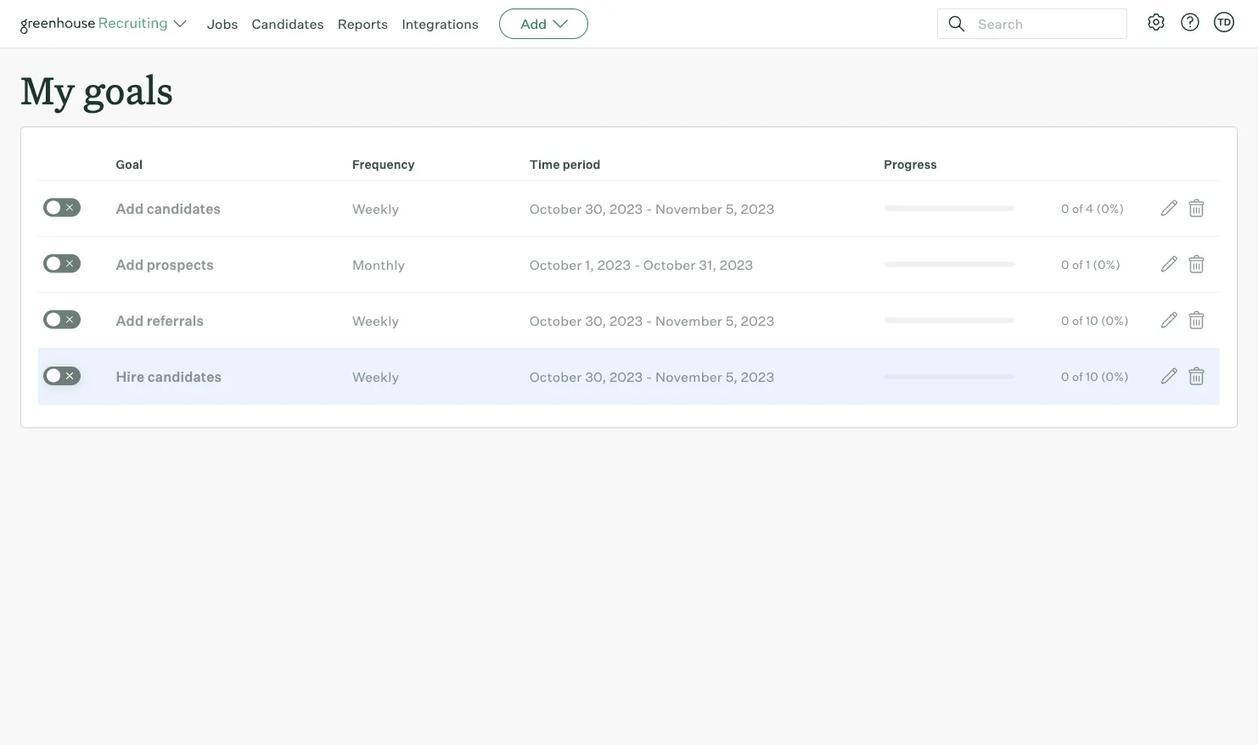 Task type: vqa. For each thing, say whether or not it's contained in the screenshot.
the top 5,
yes



Task type: locate. For each thing, give the bounding box(es) containing it.
1 0 from the top
[[1062, 201, 1070, 216]]

1 weekly from the top
[[352, 200, 399, 217]]

2 remove goal icon image from the top
[[1187, 254, 1207, 274]]

(0%)
[[1097, 201, 1125, 216], [1093, 257, 1121, 272], [1102, 313, 1129, 328], [1102, 369, 1129, 384]]

3 30, from the top
[[585, 368, 607, 385]]

1 vertical spatial 0 of 10 (0%)
[[1062, 369, 1129, 384]]

candidates for add candidates
[[147, 200, 221, 217]]

1 vertical spatial 30,
[[585, 312, 607, 329]]

remove goal icon image for add prospects
[[1187, 254, 1207, 274]]

candidates link
[[252, 15, 324, 32]]

edit goal icon image for hire candidates
[[1160, 366, 1180, 387]]

4 of from the top
[[1073, 369, 1083, 384]]

october for add candidates
[[530, 200, 582, 217]]

2 5, from the top
[[726, 312, 738, 329]]

november for add referrals
[[656, 312, 723, 329]]

3 edit goal icon image from the top
[[1160, 310, 1180, 331]]

2 of from the top
[[1073, 257, 1083, 272]]

period
[[563, 157, 601, 172]]

edit goal icon image for add prospects
[[1160, 254, 1180, 274]]

edit goal icon image
[[1160, 198, 1180, 218], [1160, 254, 1180, 274], [1160, 310, 1180, 331], [1160, 366, 1180, 387]]

(0%) for add candidates
[[1097, 201, 1125, 216]]

0 vertical spatial 0 of 10 (0%)
[[1062, 313, 1129, 328]]

progress bar
[[884, 206, 1015, 211], [884, 262, 1015, 267], [884, 318, 1015, 323], [884, 374, 1015, 379]]

-
[[646, 200, 653, 217], [634, 256, 641, 273], [646, 312, 653, 329], [646, 368, 653, 385]]

1 remove goal icon image from the top
[[1187, 198, 1207, 218]]

2 vertical spatial weekly
[[352, 368, 399, 385]]

monthly
[[352, 256, 405, 273]]

3 weekly from the top
[[352, 368, 399, 385]]

add for add referrals
[[116, 312, 144, 329]]

0 of 4 (0%)
[[1062, 201, 1125, 216]]

greenhouse recruiting image
[[20, 14, 173, 34]]

october 30, 2023 - november 5, 2023
[[530, 200, 775, 217], [530, 312, 775, 329], [530, 368, 775, 385]]

time
[[530, 157, 560, 172]]

td button
[[1211, 8, 1238, 36]]

0 for add referrals
[[1062, 313, 1070, 328]]

2 vertical spatial 5,
[[726, 368, 738, 385]]

2 vertical spatial 30,
[[585, 368, 607, 385]]

0 vertical spatial 5,
[[726, 200, 738, 217]]

1 vertical spatial 5,
[[726, 312, 738, 329]]

3 progress bar from the top
[[884, 318, 1015, 323]]

3 october 30, 2023 - november 5, 2023 from the top
[[530, 368, 775, 385]]

0 vertical spatial candidates
[[147, 200, 221, 217]]

0 vertical spatial november
[[656, 200, 723, 217]]

candidates up prospects at the top left of page
[[147, 200, 221, 217]]

of
[[1073, 201, 1083, 216], [1073, 257, 1083, 272], [1073, 313, 1083, 328], [1073, 369, 1083, 384]]

1,
[[585, 256, 595, 273]]

weekly for hire candidates
[[352, 368, 399, 385]]

3 november from the top
[[656, 368, 723, 385]]

10
[[1086, 313, 1099, 328], [1086, 369, 1099, 384]]

1 vertical spatial weekly
[[352, 312, 399, 329]]

0 vertical spatial weekly
[[352, 200, 399, 217]]

2 november from the top
[[656, 312, 723, 329]]

november for add candidates
[[656, 200, 723, 217]]

None checkbox
[[43, 311, 81, 329]]

time period
[[530, 157, 601, 172]]

0 of 10 (0%) for add referrals
[[1062, 313, 1129, 328]]

2 progress bar from the top
[[884, 262, 1015, 267]]

3 of from the top
[[1073, 313, 1083, 328]]

1 of from the top
[[1073, 201, 1083, 216]]

referrals
[[147, 312, 204, 329]]

progress bar for add referrals
[[884, 318, 1015, 323]]

2 october 30, 2023 - november 5, 2023 from the top
[[530, 312, 775, 329]]

2 30, from the top
[[585, 312, 607, 329]]

1 november from the top
[[656, 200, 723, 217]]

2 10 from the top
[[1086, 369, 1099, 384]]

1 vertical spatial 10
[[1086, 369, 1099, 384]]

3 0 from the top
[[1062, 313, 1070, 328]]

2 edit goal icon image from the top
[[1160, 254, 1180, 274]]

october 30, 2023 - november 5, 2023 for add candidates
[[530, 200, 775, 217]]

1 progress bar from the top
[[884, 206, 1015, 211]]

jobs
[[207, 15, 238, 32]]

weekly for add referrals
[[352, 312, 399, 329]]

4 progress bar from the top
[[884, 374, 1015, 379]]

october
[[530, 200, 582, 217], [530, 256, 582, 273], [644, 256, 696, 273], [530, 312, 582, 329], [530, 368, 582, 385]]

add for add
[[521, 15, 547, 32]]

2 0 of 10 (0%) from the top
[[1062, 369, 1129, 384]]

0 of 10 (0%)
[[1062, 313, 1129, 328], [1062, 369, 1129, 384]]

configure image
[[1147, 12, 1167, 32]]

1 vertical spatial october 30, 2023 - november 5, 2023
[[530, 312, 775, 329]]

0 of 10 (0%) for hire candidates
[[1062, 369, 1129, 384]]

reports
[[338, 15, 388, 32]]

0 vertical spatial october 30, 2023 - november 5, 2023
[[530, 200, 775, 217]]

my
[[20, 65, 75, 115]]

1 vertical spatial candidates
[[148, 368, 222, 385]]

1 edit goal icon image from the top
[[1160, 198, 1180, 218]]

31,
[[699, 256, 717, 273]]

hire candidates
[[116, 368, 222, 385]]

- for add referrals
[[646, 312, 653, 329]]

1 5, from the top
[[726, 200, 738, 217]]

1 10 from the top
[[1086, 313, 1099, 328]]

remove goal icon image
[[1187, 198, 1207, 218], [1187, 254, 1207, 274], [1187, 310, 1207, 331], [1187, 366, 1207, 387]]

november
[[656, 200, 723, 217], [656, 312, 723, 329], [656, 368, 723, 385]]

2 vertical spatial october 30, 2023 - november 5, 2023
[[530, 368, 775, 385]]

30,
[[585, 200, 607, 217], [585, 312, 607, 329], [585, 368, 607, 385]]

3 remove goal icon image from the top
[[1187, 310, 1207, 331]]

add candidates
[[116, 200, 221, 217]]

weekly
[[352, 200, 399, 217], [352, 312, 399, 329], [352, 368, 399, 385]]

integrations link
[[402, 15, 479, 32]]

4 edit goal icon image from the top
[[1160, 366, 1180, 387]]

of for add candidates
[[1073, 201, 1083, 216]]

0 vertical spatial 10
[[1086, 313, 1099, 328]]

2 0 from the top
[[1062, 257, 1070, 272]]

october for add prospects
[[530, 256, 582, 273]]

1 30, from the top
[[585, 200, 607, 217]]

1 0 of 10 (0%) from the top
[[1062, 313, 1129, 328]]

4 0 from the top
[[1062, 369, 1070, 384]]

2023
[[610, 200, 643, 217], [741, 200, 775, 217], [598, 256, 631, 273], [720, 256, 754, 273], [610, 312, 643, 329], [741, 312, 775, 329], [610, 368, 643, 385], [741, 368, 775, 385]]

30, for add referrals
[[585, 312, 607, 329]]

add
[[521, 15, 547, 32], [116, 200, 144, 217], [116, 256, 144, 273], [116, 312, 144, 329]]

0
[[1062, 201, 1070, 216], [1062, 257, 1070, 272], [1062, 313, 1070, 328], [1062, 369, 1070, 384]]

0 vertical spatial 30,
[[585, 200, 607, 217]]

None checkbox
[[43, 198, 81, 217], [43, 255, 81, 273], [43, 367, 81, 385], [43, 198, 81, 217], [43, 255, 81, 273], [43, 367, 81, 385]]

0 of 1 (0%)
[[1062, 257, 1121, 272]]

5,
[[726, 200, 738, 217], [726, 312, 738, 329], [726, 368, 738, 385]]

jobs link
[[207, 15, 238, 32]]

5, for hire candidates
[[726, 368, 738, 385]]

10 for add referrals
[[1086, 313, 1099, 328]]

2 vertical spatial november
[[656, 368, 723, 385]]

add inside popup button
[[521, 15, 547, 32]]

4 remove goal icon image from the top
[[1187, 366, 1207, 387]]

- for add candidates
[[646, 200, 653, 217]]

candidates right hire
[[148, 368, 222, 385]]

progress bar for add candidates
[[884, 206, 1015, 211]]

remove goal icon image for add referrals
[[1187, 310, 1207, 331]]

1 october 30, 2023 - november 5, 2023 from the top
[[530, 200, 775, 217]]

3 5, from the top
[[726, 368, 738, 385]]

candidates
[[147, 200, 221, 217], [148, 368, 222, 385]]

1 vertical spatial november
[[656, 312, 723, 329]]

reports link
[[338, 15, 388, 32]]

2 weekly from the top
[[352, 312, 399, 329]]



Task type: describe. For each thing, give the bounding box(es) containing it.
(0%) for add prospects
[[1093, 257, 1121, 272]]

5, for add candidates
[[726, 200, 738, 217]]

td button
[[1214, 12, 1235, 32]]

30, for hire candidates
[[585, 368, 607, 385]]

my goals
[[20, 65, 173, 115]]

goals
[[83, 65, 173, 115]]

Search text field
[[974, 11, 1112, 36]]

add referrals
[[116, 312, 204, 329]]

progress bar for hire candidates
[[884, 374, 1015, 379]]

add prospects
[[116, 256, 214, 273]]

weekly for add candidates
[[352, 200, 399, 217]]

td
[[1218, 16, 1232, 28]]

of for hire candidates
[[1073, 369, 1083, 384]]

progress
[[884, 157, 938, 172]]

october for hire candidates
[[530, 368, 582, 385]]

remove goal icon image for hire candidates
[[1187, 366, 1207, 387]]

0 for hire candidates
[[1062, 369, 1070, 384]]

0 for add candidates
[[1062, 201, 1070, 216]]

of for add referrals
[[1073, 313, 1083, 328]]

4
[[1086, 201, 1094, 216]]

goal
[[116, 157, 143, 172]]

(0%) for add referrals
[[1102, 313, 1129, 328]]

of for add prospects
[[1073, 257, 1083, 272]]

october 30, 2023 - november 5, 2023 for add referrals
[[530, 312, 775, 329]]

0 for add prospects
[[1062, 257, 1070, 272]]

integrations
[[402, 15, 479, 32]]

- for hire candidates
[[646, 368, 653, 385]]

candidates
[[252, 15, 324, 32]]

add for add prospects
[[116, 256, 144, 273]]

30, for add candidates
[[585, 200, 607, 217]]

- for add prospects
[[634, 256, 641, 273]]

prospects
[[147, 256, 214, 273]]

add button
[[499, 8, 589, 39]]

october 30, 2023 - november 5, 2023 for hire candidates
[[530, 368, 775, 385]]

1
[[1086, 257, 1091, 272]]

(0%) for hire candidates
[[1102, 369, 1129, 384]]

frequency
[[352, 157, 415, 172]]

10 for hire candidates
[[1086, 369, 1099, 384]]

remove goal icon image for add candidates
[[1187, 198, 1207, 218]]

edit goal icon image for add referrals
[[1160, 310, 1180, 331]]

progress bar for add prospects
[[884, 262, 1015, 267]]

5, for add referrals
[[726, 312, 738, 329]]

november for hire candidates
[[656, 368, 723, 385]]

october for add referrals
[[530, 312, 582, 329]]

hire
[[116, 368, 145, 385]]

edit goal icon image for add candidates
[[1160, 198, 1180, 218]]

add for add candidates
[[116, 200, 144, 217]]

candidates for hire candidates
[[148, 368, 222, 385]]

october 1, 2023 - october 31, 2023
[[530, 256, 754, 273]]



